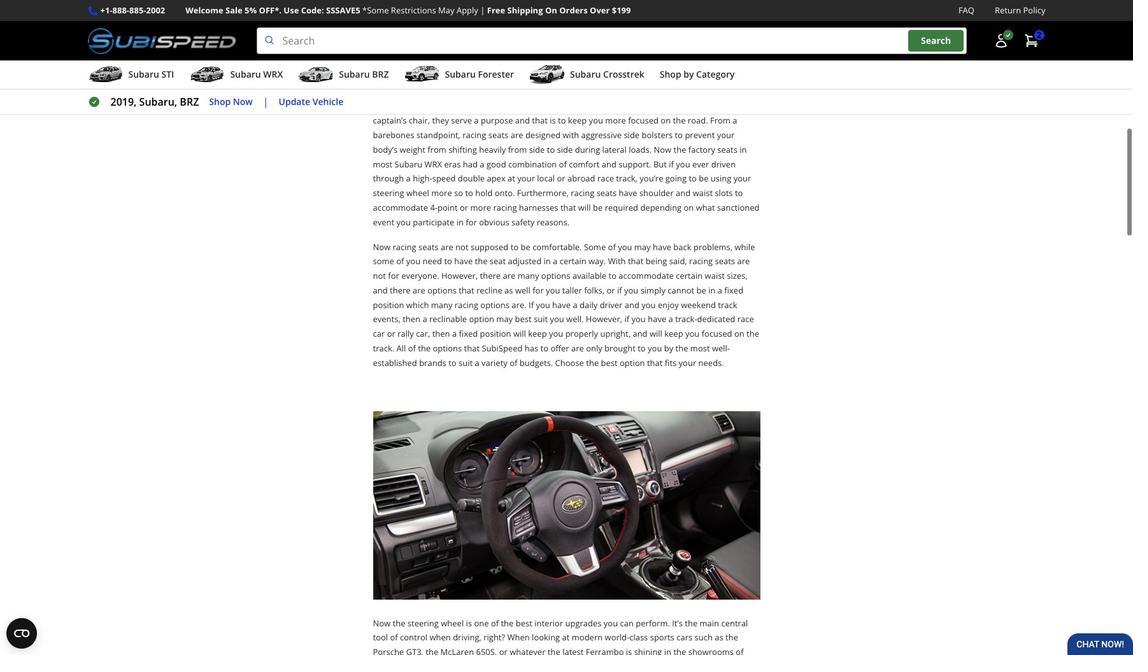 Task type: locate. For each thing, give the bounding box(es) containing it.
that right with
[[628, 256, 644, 267]]

race inside and it's true racing seats don't exactly look like the captain's chair, they serve a purpose and that is to keep you more focused on the road. from a barebones standpoint, racing seats are designed with aggressive side bolsters to prevent your body's weight from shifting heavily from side to side during lateral loads. now the factory seats in most subaru wrx eras had a good combination of comfort and support. but if you ever driven through a high-speed double apex at your local or abroad race track, you're going to be using your steering wheel more so to hold onto. furthermore, racing seats have shoulder and waist slots to accommodate 4-point or more racing harnesses that will be required depending on what sanctioned event you participate in for obvious safety reasons.
[[597, 173, 614, 184]]

however,
[[441, 270, 478, 282], [586, 314, 622, 325]]

0 vertical spatial is
[[550, 115, 556, 126]]

1 vertical spatial if
[[617, 285, 622, 296]]

be
[[699, 173, 709, 184], [593, 202, 603, 213], [521, 241, 530, 253], [697, 285, 706, 296]]

events,
[[373, 314, 401, 325]]

a subaru sti thumbnail image image
[[88, 65, 123, 84]]

are up need
[[441, 241, 453, 253]]

steering up control
[[408, 618, 439, 629]]

brought
[[605, 343, 636, 354]]

accommodate up simply
[[619, 270, 674, 282]]

then up rally
[[403, 314, 420, 325]]

1 horizontal spatial keep
[[568, 115, 587, 126]]

for
[[466, 216, 477, 228], [388, 270, 399, 282], [533, 285, 544, 296]]

faq
[[959, 4, 975, 16]]

shop now link
[[209, 95, 253, 109]]

2 horizontal spatial will
[[650, 328, 662, 340]]

the left factory
[[674, 144, 686, 155]]

from down 'standpoint,'
[[428, 144, 446, 155]]

a up track
[[718, 285, 722, 296]]

depending
[[640, 202, 682, 213]]

1 vertical spatial shop
[[209, 95, 231, 107]]

2 horizontal spatial if
[[669, 158, 674, 170]]

1 horizontal spatial as
[[715, 632, 723, 644]]

1 vertical spatial as
[[715, 632, 723, 644]]

and right upright, in the bottom of the page
[[633, 328, 648, 340]]

if up driver
[[617, 285, 622, 296]]

0 vertical spatial brz
[[372, 68, 389, 80]]

0 vertical spatial for
[[466, 216, 477, 228]]

0 vertical spatial best
[[515, 314, 532, 325]]

required
[[605, 202, 638, 213]]

not down 'some'
[[373, 270, 386, 282]]

button image
[[993, 33, 1009, 48]]

policy
[[1023, 4, 1046, 16]]

0 vertical spatial race
[[597, 173, 614, 184]]

2 horizontal spatial on
[[734, 328, 744, 340]]

by
[[684, 68, 694, 80], [679, 71, 689, 83], [664, 343, 673, 354]]

seats left do
[[400, 71, 421, 83]]

there up recline
[[480, 270, 501, 282]]

wrx
[[263, 68, 283, 80], [425, 158, 442, 170]]

enjoy
[[658, 299, 679, 311]]

looks
[[723, 86, 742, 97]]

best
[[515, 314, 532, 325], [601, 357, 618, 369], [516, 618, 532, 629]]

interior
[[535, 618, 563, 629]]

0 horizontal spatial many
[[431, 299, 453, 311]]

people
[[632, 86, 658, 97]]

1 vertical spatial then
[[432, 328, 450, 340]]

1 vertical spatial more
[[431, 187, 452, 199]]

subaru up the walking
[[445, 68, 476, 80]]

are.
[[512, 299, 527, 311]]

| left free
[[480, 4, 485, 16]]

suit down the if
[[534, 314, 548, 325]]

are down the purpose
[[511, 129, 523, 141]]

subaru sti
[[128, 68, 174, 80]]

wheel inside the now the steering wheel is one of the best interior upgrades you can perform. it's the main central tool of control when driving, right? when looking at modern world-class sports cars such as the porsche gt3, the mclaren 650s, or whatever the latest ferrambo is shining in the showrooms
[[441, 618, 464, 629]]

focused down 'dedicated'
[[702, 328, 732, 340]]

0 horizontal spatial position
[[373, 299, 404, 311]]

in inside the now the steering wheel is one of the best interior upgrades you can perform. it's the main central tool of control when driving, right? when looking at modern world-class sports cars such as the porsche gt3, the mclaren 650s, or whatever the latest ferrambo is shining in the showrooms
[[664, 647, 671, 655]]

high-
[[413, 173, 432, 184]]

looking
[[532, 632, 560, 644]]

if right but
[[669, 158, 674, 170]]

one
[[474, 618, 489, 629]]

steering inside the now the steering wheel is one of the best interior upgrades you can perform. it's the main central tool of control when driving, right? when looking at modern world-class sports cars such as the porsche gt3, the mclaren 650s, or whatever the latest ferrambo is shining in the showrooms
[[408, 618, 439, 629]]

comfort
[[569, 158, 600, 170]]

1 horizontal spatial back
[[674, 241, 691, 253]]

waist left the sizes, at the top right
[[705, 270, 725, 282]]

restrictions
[[391, 4, 436, 16]]

race inside now racing seats are not supposed to be comfortable. some of you may have back problems, while some of you need to have the seat adjusted in a certain way. with that being said, racing seats are not for everyone. however, there are many options available to accommodate certain waist sizes, and there are options that recline as well for you taller folks, or if you simply cannot be in a fixed position which many racing options are. if you have a daily driver and you enjoy weekend track events, then a reclinable option may best suit you well. however, if you have a track-dedicated race car or rally car, then a fixed position will keep you properly upright, and will keep you focused on the track. all of the options that subispeed has to offer are only brought to you by the most well- established brands to suit a variety of budgets. choose the best option that fits your needs.
[[737, 314, 754, 325]]

and down going
[[676, 187, 691, 199]]

1 horizontal spatial not
[[456, 241, 469, 253]]

what
[[696, 202, 715, 213]]

is inside and it's true racing seats don't exactly look like the captain's chair, they serve a purpose and that is to keep you more focused on the road. from a barebones standpoint, racing seats are designed with aggressive side bolsters to prevent your body's weight from shifting heavily from side to side during lateral loads. now the factory seats in most subaru wrx eras had a good combination of comfort and support. but if you ever driven through a high-speed double apex at your local or abroad race track, you're going to be using your steering wheel more so to hold onto. furthermore, racing seats have shoulder and waist slots to accommodate 4-point or more racing harnesses that will be required depending on what sanctioned event you participate in for obvious safety reasons.
[[550, 115, 556, 126]]

their
[[480, 86, 498, 97]]

now inside now racing seats are not supposed to be comfortable. some of you may have back problems, while some of you need to have the seat adjusted in a certain way. with that being said, racing seats are not for everyone. however, there are many options available to accommodate certain waist sizes, and there are options that recline as well for you taller folks, or if you simply cannot be in a fixed position which many racing options are. if you have a daily driver and you enjoy weekend track events, then a reclinable option may best suit you well. however, if you have a track-dedicated race car or rally car, then a fixed position will keep you properly upright, and will keep you focused on the track. all of the options that subispeed has to offer are only brought to you by the most well- established brands to suit a variety of budgets. choose the best option that fits your needs.
[[373, 241, 391, 253]]

of inside and it's true racing seats don't exactly look like the captain's chair, they serve a purpose and that is to keep you more focused on the road. from a barebones standpoint, racing seats are designed with aggressive side bolsters to prevent your body's weight from shifting heavily from side to side during lateral loads. now the factory seats in most subaru wrx eras had a good combination of comfort and support. but if you ever driven through a high-speed double apex at your local or abroad race track, you're going to be using your steering wheel more so to hold onto. furthermore, racing seats have shoulder and waist slots to accommodate 4-point or more racing harnesses that will be required depending on what sanctioned event you participate in for obvious safety reasons.
[[559, 158, 567, 170]]

race right 'dedicated'
[[737, 314, 754, 325]]

4- right their
[[500, 86, 508, 97]]

will up has
[[513, 328, 526, 340]]

and
[[515, 115, 530, 126], [602, 158, 617, 170], [676, 187, 691, 199], [373, 285, 388, 296], [625, 299, 639, 311], [633, 328, 648, 340]]

0 vertical spatial there
[[480, 270, 501, 282]]

0 vertical spatial car
[[612, 71, 624, 83]]

to left the prevent
[[675, 129, 683, 141]]

subaru for subaru crosstrek
[[570, 68, 601, 80]]

the down only
[[586, 357, 599, 369]]

the right it's on the bottom of page
[[685, 618, 698, 629]]

are down seat
[[503, 270, 516, 282]]

and
[[533, 100, 548, 112]]

shop inside dropdown button
[[660, 68, 681, 80]]

0 horizontal spatial however,
[[441, 270, 478, 282]]

shining
[[634, 647, 662, 655]]

subaru brz button
[[298, 63, 389, 89]]

on down 'dedicated'
[[734, 328, 744, 340]]

local inside racing seats do arrest the attention of onlookers at your local car meet or even by the average accountant walking back to their 4-runner out of the grocery store. people may think, "
[[592, 71, 610, 83]]

1 vertical spatial for
[[388, 270, 399, 282]]

the
[[460, 71, 473, 83], [691, 71, 704, 83], [561, 86, 574, 97], [714, 100, 726, 112], [673, 115, 686, 126], [674, 144, 686, 155], [475, 256, 488, 267], [747, 328, 759, 340], [418, 343, 431, 354], [676, 343, 688, 354], [586, 357, 599, 369], [393, 618, 405, 629], [501, 618, 514, 629], [685, 618, 698, 629], [726, 632, 738, 644], [426, 647, 438, 655], [548, 647, 560, 655], [674, 647, 686, 655]]

2 vertical spatial if
[[625, 314, 629, 325]]

at up that looks comfortable"
[[563, 71, 570, 83]]

will inside and it's true racing seats don't exactly look like the captain's chair, they serve a purpose and that is to keep you more focused on the road. from a barebones standpoint, racing seats are designed with aggressive side bolsters to prevent your body's weight from shifting heavily from side to side during lateral loads. now the factory seats in most subaru wrx eras had a good combination of comfort and support. but if you ever driven through a high-speed double apex at your local or abroad race track, you're going to be using your steering wheel more so to hold onto. furthermore, racing seats have shoulder and waist slots to accommodate 4-point or more racing harnesses that will be required depending on what sanctioned event you participate in for obvious safety reasons.
[[578, 202, 591, 213]]

of right the one
[[491, 618, 499, 629]]

steering down through
[[373, 187, 404, 199]]

at inside and it's true racing seats don't exactly look like the captain's chair, they serve a purpose and that is to keep you more focused on the road. from a barebones standpoint, racing seats are designed with aggressive side bolsters to prevent your body's weight from shifting heavily from side to side during lateral loads. now the factory seats in most subaru wrx eras had a good combination of comfort and support. but if you ever driven through a high-speed double apex at your local or abroad race track, you're going to be using your steering wheel more so to hold onto. furthermore, racing seats have shoulder and waist slots to accommodate 4-point or more racing harnesses that will be required depending on what sanctioned event you participate in for obvious safety reasons.
[[508, 173, 515, 184]]

0 vertical spatial focused
[[628, 115, 659, 126]]

ferrambo
[[586, 647, 624, 655]]

subaru left sti
[[128, 68, 159, 80]]

your right using
[[734, 173, 751, 184]]

subaru for subaru forester
[[445, 68, 476, 80]]

will
[[578, 202, 591, 213], [513, 328, 526, 340], [650, 328, 662, 340]]

a subaru brz thumbnail image image
[[298, 65, 334, 84]]

are down while
[[737, 256, 750, 267]]

certain down "comfortable." in the top of the page
[[560, 256, 586, 267]]

prevent
[[685, 129, 715, 141]]

1 horizontal spatial there
[[480, 270, 501, 282]]

1 horizontal spatial |
[[480, 4, 485, 16]]

not
[[456, 241, 469, 253], [373, 270, 386, 282]]

waist up what
[[693, 187, 713, 199]]

car inside now racing seats are not supposed to be comfortable. some of you may have back problems, while some of you need to have the seat adjusted in a certain way. with that being said, racing seats are not for everyone. however, there are many options available to accommodate certain waist sizes, and there are options that recline as well for you taller folks, or if you simply cannot be in a fixed position which many racing options are. if you have a daily driver and you enjoy weekend track events, then a reclinable option may best suit you well. however, if you have a track-dedicated race car or rally car, then a fixed position will keep you properly upright, and will keep you focused on the track. all of the options that subispeed has to offer are only brought to you by the most well- established brands to suit a variety of budgets. choose the best option that fits your needs.
[[373, 328, 385, 340]]

or inside racing seats do arrest the attention of onlookers at your local car meet or even by the average accountant walking back to their 4-runner out of the grocery store. people may think, "
[[648, 71, 657, 83]]

however, down driver
[[586, 314, 622, 325]]

not left supposed
[[456, 241, 469, 253]]

driven
[[711, 158, 736, 170]]

1 vertical spatial wheel
[[441, 618, 464, 629]]

if
[[529, 299, 534, 311]]

best down the are.
[[515, 314, 532, 325]]

1 horizontal spatial accommodate
[[619, 270, 674, 282]]

1 vertical spatial on
[[684, 202, 694, 213]]

+1-888-885-2002
[[100, 4, 165, 16]]

0 horizontal spatial fixed
[[459, 328, 478, 340]]

$199
[[612, 4, 631, 16]]

0 horizontal spatial wrx
[[263, 68, 283, 80]]

0 vertical spatial not
[[456, 241, 469, 253]]

shop up think,
[[660, 68, 681, 80]]

options down recline
[[480, 299, 510, 311]]

modern
[[572, 632, 603, 644]]

1 vertical spatial may
[[634, 241, 651, 253]]

you inside the now the steering wheel is one of the best interior upgrades you can perform. it's the main central tool of control when driving, right? when looking at modern world-class sports cars such as the porsche gt3, the mclaren 650s, or whatever the latest ferrambo is shining in the showrooms
[[604, 618, 618, 629]]

is down it's
[[550, 115, 556, 126]]

0 horizontal spatial from
[[428, 144, 446, 155]]

back inside now racing seats are not supposed to be comfortable. some of you may have back problems, while some of you need to have the seat adjusted in a certain way. with that being said, racing seats are not for everyone. however, there are many options available to accommodate certain waist sizes, and there are options that recline as well for you taller folks, or if you simply cannot be in a fixed position which many racing options are. if you have a daily driver and you enjoy weekend track events, then a reclinable option may best suit you well. however, if you have a track-dedicated race car or rally car, then a fixed position will keep you properly upright, and will keep you focused on the track. all of the options that subispeed has to offer are only brought to you by the most well- established brands to suit a variety of budgets. choose the best option that fits your needs.
[[674, 241, 691, 253]]

650s,
[[476, 647, 497, 655]]

2019,
[[111, 95, 137, 109]]

0 horizontal spatial back
[[450, 86, 468, 97]]

4- inside and it's true racing seats don't exactly look like the captain's chair, they serve a purpose and that is to keep you more focused on the road. from a barebones standpoint, racing seats are designed with aggressive side bolsters to prevent your body's weight from shifting heavily from side to side during lateral loads. now the factory seats in most subaru wrx eras had a good combination of comfort and support. but if you ever driven through a high-speed double apex at your local or abroad race track, you're going to be using your steering wheel more so to hold onto. furthermore, racing seats have shoulder and waist slots to accommodate 4-point or more racing harnesses that will be required depending on what sanctioned event you participate in for obvious safety reasons.
[[430, 202, 438, 213]]

0 horizontal spatial then
[[403, 314, 420, 325]]

0 horizontal spatial wheel
[[406, 187, 429, 199]]

and right driver
[[625, 299, 639, 311]]

brz right subaru,
[[180, 95, 199, 109]]

1 vertical spatial best
[[601, 357, 618, 369]]

waist
[[693, 187, 713, 199], [705, 270, 725, 282]]

over
[[590, 4, 610, 16]]

combination
[[508, 158, 557, 170]]

waist inside and it's true racing seats don't exactly look like the captain's chair, they serve a purpose and that is to keep you more focused on the road. from a barebones standpoint, racing seats are designed with aggressive side bolsters to prevent your body's weight from shifting heavily from side to side during lateral loads. now the factory seats in most subaru wrx eras had a good combination of comfort and support. but if you ever driven through a high-speed double apex at your local or abroad race track, you're going to be using your steering wheel more so to hold onto. furthermore, racing seats have shoulder and waist slots to accommodate 4-point or more racing harnesses that will be required depending on what sanctioned event you participate in for obvious safety reasons.
[[693, 187, 713, 199]]

1 horizontal spatial car
[[612, 71, 624, 83]]

1 horizontal spatial for
[[466, 216, 477, 228]]

racing down grocery
[[581, 100, 605, 112]]

the down cars
[[674, 647, 686, 655]]

position up events,
[[373, 299, 404, 311]]

properly
[[565, 328, 598, 340]]

1 horizontal spatial wheel
[[441, 618, 464, 629]]

0 vertical spatial wheel
[[406, 187, 429, 199]]

2 horizontal spatial more
[[605, 115, 626, 126]]

some
[[584, 241, 606, 253]]

0 vertical spatial back
[[450, 86, 468, 97]]

of up with
[[608, 241, 616, 253]]

support.
[[619, 158, 651, 170]]

focused
[[628, 115, 659, 126], [702, 328, 732, 340]]

your inside now racing seats are not supposed to be comfortable. some of you may have back problems, while some of you need to have the seat adjusted in a certain way. with that being said, racing seats are not for everyone. however, there are many options available to accommodate certain waist sizes, and there are options that recline as well for you taller folks, or if you simply cannot be in a fixed position which many racing options are. if you have a daily driver and you enjoy weekend track events, then a reclinable option may best suit you well. however, if you have a track-dedicated race car or rally car, then a fixed position will keep you properly upright, and will keep you focused on the track. all of the options that subispeed has to offer are only brought to you by the most well- established brands to suit a variety of budgets. choose the best option that fits your needs.
[[679, 357, 696, 369]]

seats up need
[[419, 241, 439, 253]]

reasons.
[[537, 216, 570, 228]]

1 horizontal spatial many
[[518, 270, 539, 282]]

wheel down high-
[[406, 187, 429, 199]]

0 horizontal spatial car
[[373, 328, 385, 340]]

brz inside dropdown button
[[372, 68, 389, 80]]

car inside racing seats do arrest the attention of onlookers at your local car meet or even by the average accountant walking back to their 4-runner out of the grocery store. people may think, "
[[612, 71, 624, 83]]

option
[[469, 314, 494, 325], [620, 357, 645, 369]]

sssave5
[[326, 4, 360, 16]]

of right 'some'
[[396, 256, 404, 267]]

that looks comfortable"
[[373, 86, 742, 112]]

1 horizontal spatial 4-
[[500, 86, 508, 97]]

0 horizontal spatial 4-
[[430, 202, 438, 213]]

0 vertical spatial if
[[669, 158, 674, 170]]

0 horizontal spatial most
[[373, 158, 393, 170]]

subaru for subaru sti
[[128, 68, 159, 80]]

your down combination
[[517, 173, 535, 184]]

0 vertical spatial waist
[[693, 187, 713, 199]]

racing up 'some'
[[393, 241, 416, 253]]

1 vertical spatial at
[[508, 173, 515, 184]]

update vehicle
[[279, 95, 343, 107]]

1 horizontal spatial position
[[480, 328, 511, 340]]

local inside and it's true racing seats don't exactly look like the captain's chair, they serve a purpose and that is to keep you more focused on the road. from a barebones standpoint, racing seats are designed with aggressive side bolsters to prevent your body's weight from shifting heavily from side to side during lateral loads. now the factory seats in most subaru wrx eras had a good combination of comfort and support. but if you ever driven through a high-speed double apex at your local or abroad race track, you're going to be using your steering wheel more so to hold onto. furthermore, racing seats have shoulder and waist slots to accommodate 4-point or more racing harnesses that will be required depending on what sanctioned event you participate in for obvious safety reasons.
[[537, 173, 555, 184]]

back inside racing seats do arrest the attention of onlookers at your local car meet or even by the average accountant walking back to their 4-runner out of the grocery store. people may think, "
[[450, 86, 468, 97]]

your down 'from'
[[717, 129, 735, 141]]

0 horizontal spatial is
[[466, 618, 472, 629]]

1 vertical spatial most
[[690, 343, 710, 354]]

0 horizontal spatial as
[[505, 285, 513, 296]]

for right well
[[533, 285, 544, 296]]

0 horizontal spatial focused
[[628, 115, 659, 126]]

will down the enjoy
[[650, 328, 662, 340]]

wrx up speed
[[425, 158, 442, 170]]

subaru inside dropdown button
[[570, 68, 601, 80]]

1 vertical spatial brz
[[180, 95, 199, 109]]

chair,
[[409, 115, 430, 126]]

shoulder
[[639, 187, 674, 199]]

on
[[661, 115, 671, 126], [684, 202, 694, 213], [734, 328, 744, 340]]

keep up has
[[528, 328, 547, 340]]

crosstrek
[[603, 68, 644, 80]]

a down the enjoy
[[669, 314, 673, 325]]

to down it's
[[558, 115, 566, 126]]

standpoint,
[[417, 129, 460, 141]]

your right fits
[[679, 357, 696, 369]]

1 vertical spatial option
[[620, 357, 645, 369]]

best up when
[[516, 618, 532, 629]]

1 horizontal spatial brz
[[372, 68, 389, 80]]

race left track,
[[597, 173, 614, 184]]

serve
[[451, 115, 472, 126]]

0 horizontal spatial brz
[[180, 95, 199, 109]]

|
[[480, 4, 485, 16], [263, 95, 269, 109]]

0 vertical spatial local
[[592, 71, 610, 83]]

1 vertical spatial there
[[390, 285, 411, 296]]

best down brought
[[601, 357, 618, 369]]

vehicle
[[313, 95, 343, 107]]

1 vertical spatial certain
[[676, 270, 703, 282]]

at up latest
[[562, 632, 570, 644]]

seats down store.
[[607, 100, 627, 112]]

2 vertical spatial may
[[496, 314, 513, 325]]

1 horizontal spatial steering
[[408, 618, 439, 629]]

variety
[[482, 357, 508, 369]]

wheel inside and it's true racing seats don't exactly look like the captain's chair, they serve a purpose and that is to keep you more focused on the road. from a barebones standpoint, racing seats are designed with aggressive side bolsters to prevent your body's weight from shifting heavily from side to side during lateral loads. now the factory seats in most subaru wrx eras had a good combination of comfort and support. but if you ever driven through a high-speed double apex at your local or abroad race track, you're going to be using your steering wheel more so to hold onto. furthermore, racing seats have shoulder and waist slots to accommodate 4-point or more racing harnesses that will be required depending on what sanctioned event you participate in for obvious safety reasons.
[[406, 187, 429, 199]]

subaru left racing
[[339, 68, 370, 80]]

1 vertical spatial local
[[537, 173, 555, 184]]

offer
[[551, 343, 569, 354]]

0 vertical spatial shop
[[660, 68, 681, 80]]

on left what
[[684, 202, 694, 213]]

in down point
[[457, 216, 464, 228]]

1 horizontal spatial most
[[690, 343, 710, 354]]

or left the even
[[648, 71, 657, 83]]

most inside now racing seats are not supposed to be comfortable. some of you may have back problems, while some of you need to have the seat adjusted in a certain way. with that being said, racing seats are not for everyone. however, there are many options available to accommodate certain waist sizes, and there are options that recline as well for you taller folks, or if you simply cannot be in a fixed position which many racing options are. if you have a daily driver and you enjoy weekend track events, then a reclinable option may best suit you well. however, if you have a track-dedicated race car or rally car, then a fixed position will keep you properly upright, and will keep you focused on the track. all of the options that subispeed has to offer are only brought to you by the most well- established brands to suit a variety of budgets. choose the best option that fits your needs.
[[690, 343, 710, 354]]

upright,
[[600, 328, 631, 340]]

participate
[[413, 216, 454, 228]]

to left their
[[470, 86, 478, 97]]

0 horizontal spatial steering
[[373, 187, 404, 199]]

have down taller
[[552, 299, 571, 311]]

more down speed
[[431, 187, 452, 199]]

free
[[487, 4, 505, 16]]

even
[[659, 71, 677, 83]]

1 vertical spatial many
[[431, 299, 453, 311]]

many up reclinable at the left of the page
[[431, 299, 453, 311]]

orders
[[559, 4, 588, 16]]

option down brought
[[620, 357, 645, 369]]

1 vertical spatial |
[[263, 95, 269, 109]]

on inside now racing seats are not supposed to be comfortable. some of you may have back problems, while some of you need to have the seat adjusted in a certain way. with that being said, racing seats are not for everyone. however, there are many options available to accommodate certain waist sizes, and there are options that recline as well for you taller folks, or if you simply cannot be in a fixed position which many racing options are. if you have a daily driver and you enjoy weekend track events, then a reclinable option may best suit you well. however, if you have a track-dedicated race car or rally car, then a fixed position will keep you properly upright, and will keep you focused on the track. all of the options that subispeed has to offer are only brought to you by the most well- established brands to suit a variety of budgets. choose the best option that fits your needs.
[[734, 328, 744, 340]]

a subaru wrx thumbnail image image
[[189, 65, 225, 84]]

seats inside racing seats do arrest the attention of onlookers at your local car meet or even by the average accountant walking back to their 4-runner out of the grocery store. people may think, "
[[400, 71, 421, 83]]

that left recline
[[459, 285, 474, 296]]

aggressive
[[581, 129, 622, 141]]

subispeed logo image
[[88, 27, 236, 54]]

a left high-
[[406, 173, 411, 184]]

that inside that looks comfortable"
[[706, 86, 720, 97]]

gt3,
[[406, 647, 424, 655]]

then
[[403, 314, 420, 325], [432, 328, 450, 340]]

the down central
[[726, 632, 738, 644]]

shop down a subaru wrx thumbnail image
[[209, 95, 231, 107]]

have inside and it's true racing seats don't exactly look like the captain's chair, they serve a purpose and that is to keep you more focused on the road. from a barebones standpoint, racing seats are designed with aggressive side bolsters to prevent your body's weight from shifting heavily from side to side during lateral loads. now the factory seats in most subaru wrx eras had a good combination of comfort and support. but if you ever driven through a high-speed double apex at your local or abroad race track, you're going to be using your steering wheel more so to hold onto. furthermore, racing seats have shoulder and waist slots to accommodate 4-point or more racing harnesses that will be required depending on what sanctioned event you participate in for obvious safety reasons.
[[619, 187, 637, 199]]

0 horizontal spatial |
[[263, 95, 269, 109]]

ever
[[692, 158, 709, 170]]

0 vertical spatial option
[[469, 314, 494, 325]]

onto.
[[495, 187, 515, 199]]

1 horizontal spatial on
[[684, 202, 694, 213]]

most inside and it's true racing seats don't exactly look like the captain's chair, they serve a purpose and that is to keep you more focused on the road. from a barebones standpoint, racing seats are designed with aggressive side bolsters to prevent your body's weight from shifting heavily from side to side during lateral loads. now the factory seats in most subaru wrx eras had a good combination of comfort and support. but if you ever driven through a high-speed double apex at your local or abroad race track, you're going to be using your steering wheel more so to hold onto. furthermore, racing seats have shoulder and waist slots to accommodate 4-point or more racing harnesses that will be required depending on what sanctioned event you participate in for obvious safety reasons.
[[373, 158, 393, 170]]

0 vertical spatial may
[[660, 86, 677, 97]]

2002
[[146, 4, 165, 16]]

may up being at the top
[[634, 241, 651, 253]]

1 vertical spatial 4-
[[430, 202, 438, 213]]

many
[[518, 270, 539, 282], [431, 299, 453, 311]]

| left update
[[263, 95, 269, 109]]

0 horizontal spatial certain
[[560, 256, 586, 267]]

now racing seats are not supposed to be comfortable. some of you may have back problems, while some of you need to have the seat adjusted in a certain way. with that being said, racing seats are not for everyone. however, there are many options available to accommodate certain waist sizes, and there are options that recline as well for you taller folks, or if you simply cannot be in a fixed position which many racing options are. if you have a daily driver and you enjoy weekend track events, then a reclinable option may best suit you well. however, if you have a track-dedicated race car or rally car, then a fixed position will keep you properly upright, and will keep you focused on the track. all of the options that subispeed has to offer are only brought to you by the most well- established brands to suit a variety of budgets. choose the best option that fits your needs.
[[373, 241, 759, 369]]

1 vertical spatial steering
[[408, 618, 439, 629]]

most
[[373, 158, 393, 170], [690, 343, 710, 354]]

focused inside now racing seats are not supposed to be comfortable. some of you may have back problems, while some of you need to have the seat adjusted in a certain way. with that being said, racing seats are not for everyone. however, there are many options available to accommodate certain waist sizes, and there are options that recline as well for you taller folks, or if you simply cannot be in a fixed position which many racing options are. if you have a daily driver and you enjoy weekend track events, then a reclinable option may best suit you well. however, if you have a track-dedicated race car or rally car, then a fixed position will keep you properly upright, and will keep you focused on the track. all of the options that subispeed has to offer are only brought to you by the most well- established brands to suit a variety of budgets. choose the best option that fits your needs.
[[702, 328, 732, 340]]

0 vertical spatial as
[[505, 285, 513, 296]]

certain
[[560, 256, 586, 267], [676, 270, 703, 282]]

have down track,
[[619, 187, 637, 199]]

accommodate inside and it's true racing seats don't exactly look like the captain's chair, they serve a purpose and that is to keep you more focused on the road. from a barebones standpoint, racing seats are designed with aggressive side bolsters to prevent your body's weight from shifting heavily from side to side during lateral loads. now the factory seats in most subaru wrx eras had a good combination of comfort and support. but if you ever driven through a high-speed double apex at your local or abroad race track, you're going to be using your steering wheel more so to hold onto. furthermore, racing seats have shoulder and waist slots to accommodate 4-point or more racing harnesses that will be required depending on what sanctioned event you participate in for obvious safety reasons.
[[373, 202, 428, 213]]

race
[[597, 173, 614, 184], [737, 314, 754, 325]]

obvious
[[479, 216, 509, 228]]

2 horizontal spatial for
[[533, 285, 544, 296]]

tool
[[373, 632, 388, 644]]

0 horizontal spatial there
[[390, 285, 411, 296]]

have down supposed
[[454, 256, 473, 267]]

faq link
[[959, 4, 975, 17]]

meet
[[626, 71, 646, 83]]

the down the sizes, at the top right
[[747, 328, 759, 340]]

control
[[400, 632, 427, 644]]



Task type: describe. For each thing, give the bounding box(es) containing it.
1 horizontal spatial fixed
[[724, 285, 743, 296]]

or inside the now the steering wheel is one of the best interior upgrades you can perform. it's the main central tool of control when driving, right? when looking at modern world-class sports cars such as the porsche gt3, the mclaren 650s, or whatever the latest ferrambo is shining in the showrooms
[[499, 647, 508, 655]]

a right 'from'
[[733, 115, 737, 126]]

while
[[735, 241, 755, 253]]

factory
[[688, 144, 715, 155]]

2 button
[[1018, 28, 1046, 54]]

are inside and it's true racing seats don't exactly look like the captain's chair, they serve a purpose and that is to keep you more focused on the road. from a barebones standpoint, racing seats are designed with aggressive side bolsters to prevent your body's weight from shifting heavily from side to side during lateral loads. now the factory seats in most subaru wrx eras had a good combination of comfort and support. but if you ever driven through a high-speed double apex at your local or abroad race track, you're going to be using your steering wheel more so to hold onto. furthermore, racing seats have shoulder and waist slots to accommodate 4-point or more racing harnesses that will be required depending on what sanctioned event you participate in for obvious safety reasons.
[[511, 129, 523, 141]]

shop now
[[209, 95, 253, 107]]

*some
[[362, 4, 389, 16]]

road.
[[688, 115, 708, 126]]

888-
[[112, 4, 129, 16]]

off*.
[[259, 4, 282, 16]]

0 horizontal spatial if
[[617, 285, 622, 296]]

options up taller
[[541, 270, 570, 282]]

abroad
[[568, 173, 595, 184]]

0 horizontal spatial will
[[513, 328, 526, 340]]

adjusted
[[508, 256, 542, 267]]

such
[[695, 632, 713, 644]]

racing down onto.
[[493, 202, 517, 213]]

welcome
[[186, 4, 223, 16]]

now inside the now the steering wheel is one of the best interior upgrades you can perform. it's the main central tool of control when driving, right? when looking at modern world-class sports cars such as the porsche gt3, the mclaren 650s, or whatever the latest ferrambo is shining in the showrooms
[[373, 618, 391, 629]]

that left fits
[[647, 357, 663, 369]]

the up control
[[393, 618, 405, 629]]

focused inside and it's true racing seats don't exactly look like the captain's chair, they serve a purpose and that is to keep you more focused on the road. from a barebones standpoint, racing seats are designed with aggressive side bolsters to prevent your body's weight from shifting heavily from side to side during lateral loads. now the factory seats in most subaru wrx eras had a good combination of comfort and support. but if you ever driven through a high-speed double apex at your local or abroad race track, you're going to be using your steering wheel more so to hold onto. furthermore, racing seats have shoulder and waist slots to accommodate 4-point or more racing harnesses that will be required depending on what sanctioned event you participate in for obvious safety reasons.
[[628, 115, 659, 126]]

sale
[[226, 4, 242, 16]]

body's
[[373, 144, 398, 155]]

apply
[[457, 4, 478, 16]]

through
[[373, 173, 404, 184]]

be left required
[[593, 202, 603, 213]]

cars
[[677, 632, 692, 644]]

seats up driven
[[717, 144, 738, 155]]

0 horizontal spatial may
[[496, 314, 513, 325]]

designed
[[525, 129, 560, 141]]

*some restrictions may apply | free shipping on orders over $199
[[362, 4, 631, 16]]

1 horizontal spatial however,
[[586, 314, 622, 325]]

code:
[[301, 4, 324, 16]]

2 vertical spatial more
[[470, 202, 491, 213]]

exactly
[[651, 100, 678, 112]]

lateral
[[602, 144, 627, 155]]

now down subaru wrx dropdown button
[[233, 95, 253, 107]]

weekend
[[681, 299, 716, 311]]

runner
[[508, 86, 534, 97]]

or left rally
[[387, 328, 395, 340]]

0 vertical spatial certain
[[560, 256, 586, 267]]

way.
[[589, 256, 606, 267]]

event
[[373, 216, 394, 228]]

0 horizontal spatial not
[[373, 270, 386, 282]]

a down "comfortable." in the top of the page
[[553, 256, 558, 267]]

the down when
[[426, 647, 438, 655]]

waist inside now racing seats are not supposed to be comfortable. some of you may have back problems, while some of you need to have the seat adjusted in a certain way. with that being said, racing seats are not for everyone. however, there are many options available to accommodate certain waist sizes, and there are options that recline as well for you taller folks, or if you simply cannot be in a fixed position which many racing options are. if you have a daily driver and you enjoy weekend track events, then a reclinable option may best suit you well. however, if you have a track-dedicated race car or rally car, then a fixed position will keep you properly upright, and will keep you focused on the track. all of the options that subispeed has to offer are only brought to you by the most well- established brands to suit a variety of budgets. choose the best option that fits your needs.
[[705, 270, 725, 282]]

2
[[1037, 29, 1042, 41]]

rally
[[398, 328, 414, 340]]

be up the weekend
[[697, 285, 706, 296]]

2 from from the left
[[508, 144, 527, 155]]

wrx inside and it's true racing seats don't exactly look like the captain's chair, they serve a purpose and that is to keep you more focused on the road. from a barebones standpoint, racing seats are designed with aggressive side bolsters to prevent your body's weight from shifting heavily from side to side during lateral loads. now the factory seats in most subaru wrx eras had a good combination of comfort and support. but if you ever driven through a high-speed double apex at your local or abroad race track, you're going to be using your steering wheel more so to hold onto. furthermore, racing seats have shoulder and waist slots to accommodate 4-point or more racing harnesses that will be required depending on what sanctioned event you participate in for obvious safety reasons.
[[425, 158, 442, 170]]

racing down problems,
[[689, 256, 713, 267]]

and down 'some'
[[373, 285, 388, 296]]

of right out
[[552, 86, 559, 97]]

steering inside and it's true racing seats don't exactly look like the captain's chair, they serve a purpose and that is to keep you more focused on the road. from a barebones standpoint, racing seats are designed with aggressive side bolsters to prevent your body's weight from shifting heavily from side to side during lateral loads. now the factory seats in most subaru wrx eras had a good combination of comfort and support. but if you ever driven through a high-speed double apex at your local or abroad race track, you're going to be using your steering wheel more so to hold onto. furthermore, racing seats have shoulder and waist slots to accommodate 4-point or more racing harnesses that will be required depending on what sanctioned event you participate in for obvious safety reasons.
[[373, 187, 404, 199]]

attention
[[475, 71, 510, 83]]

your inside racing seats do arrest the attention of onlookers at your local car meet or even by the average accountant walking back to their 4-runner out of the grocery store. people may think, "
[[572, 71, 590, 83]]

options up brands
[[433, 343, 462, 354]]

be down ever
[[699, 173, 709, 184]]

seats down problems,
[[715, 256, 735, 267]]

keep inside and it's true racing seats don't exactly look like the captain's chair, they serve a purpose and that is to keep you more focused on the road. from a barebones standpoint, racing seats are designed with aggressive side bolsters to prevent your body's weight from shifting heavily from side to side during lateral loads. now the factory seats in most subaru wrx eras had a good combination of comfort and support. but if you ever driven through a high-speed double apex at your local or abroad race track, you're going to be using your steering wheel more so to hold onto. furthermore, racing seats have shoulder and waist slots to accommodate 4-point or more racing harnesses that will be required depending on what sanctioned event you participate in for obvious safety reasons.
[[568, 115, 587, 126]]

when
[[430, 632, 451, 644]]

or up driver
[[607, 285, 615, 296]]

at inside the now the steering wheel is one of the best interior upgrades you can perform. it's the main central tool of control when driving, right? when looking at modern world-class sports cars such as the porsche gt3, the mclaren 650s, or whatever the latest ferrambo is shining in the showrooms
[[562, 632, 570, 644]]

a left variety on the bottom of page
[[475, 357, 479, 369]]

racing down the abroad
[[571, 187, 594, 199]]

sizes,
[[727, 270, 748, 282]]

0 vertical spatial |
[[480, 4, 485, 16]]

do
[[423, 71, 433, 83]]

or down so
[[460, 202, 468, 213]]

the left seat
[[475, 256, 488, 267]]

to down designed
[[547, 144, 555, 155]]

have down the enjoy
[[648, 314, 666, 325]]

category
[[696, 68, 735, 80]]

at inside racing seats do arrest the attention of onlookers at your local car meet or even by the average accountant walking back to their 4-runner out of the grocery store. people may think, "
[[563, 71, 570, 83]]

perform.
[[636, 618, 670, 629]]

subaru sti button
[[88, 63, 174, 89]]

0 horizontal spatial option
[[469, 314, 494, 325]]

0 horizontal spatial side
[[529, 144, 545, 155]]

and down lateral
[[602, 158, 617, 170]]

central
[[721, 618, 748, 629]]

that left subispeed
[[464, 343, 480, 354]]

if inside and it's true racing seats don't exactly look like the captain's chair, they serve a purpose and that is to keep you more focused on the road. from a barebones standpoint, racing seats are designed with aggressive side bolsters to prevent your body's weight from shifting heavily from side to side during lateral loads. now the factory seats in most subaru wrx eras had a good combination of comfort and support. but if you ever driven through a high-speed double apex at your local or abroad race track, you're going to be using your steering wheel more so to hold onto. furthermore, racing seats have shoulder and waist slots to accommodate 4-point or more racing harnesses that will be required depending on what sanctioned event you participate in for obvious safety reasons.
[[669, 158, 674, 170]]

to down ever
[[689, 173, 697, 184]]

a down reclinable at the left of the page
[[452, 328, 457, 340]]

to up sanctioned
[[735, 187, 743, 199]]

a left daily at the right top
[[573, 299, 578, 311]]

cannot
[[668, 285, 694, 296]]

to right brought
[[638, 343, 646, 354]]

and up designed
[[515, 115, 530, 126]]

heavily
[[479, 144, 506, 155]]

the up "
[[691, 71, 704, 83]]

may inside racing seats do arrest the attention of onlookers at your local car meet or even by the average accountant walking back to their 4-runner out of the grocery store. people may think, "
[[660, 86, 677, 97]]

bolsters
[[642, 129, 673, 141]]

2 horizontal spatial side
[[624, 129, 640, 141]]

2 horizontal spatial keep
[[665, 328, 683, 340]]

to inside racing seats do arrest the attention of onlookers at your local car meet or even by the average accountant walking back to their 4-runner out of the grocery store. people may think, "
[[470, 86, 478, 97]]

1 horizontal spatial certain
[[676, 270, 703, 282]]

by inside now racing seats are not supposed to be comfortable. some of you may have back problems, while some of you need to have the seat adjusted in a certain way. with that being said, racing seats are not for everyone. however, there are many options available to accommodate certain waist sizes, and there are options that recline as well for you taller folks, or if you simply cannot be in a fixed position which many racing options are. if you have a daily driver and you enjoy weekend track events, then a reclinable option may best suit you well. however, if you have a track-dedicated race car or rally car, then a fixed position will keep you properly upright, and will keep you focused on the track. all of the options that subispeed has to offer are only brought to you by the most well- established brands to suit a variety of budgets. choose the best option that fits your needs.
[[664, 343, 673, 354]]

the up fits
[[676, 343, 688, 354]]

loads.
[[629, 144, 652, 155]]

class
[[629, 632, 648, 644]]

but
[[653, 158, 667, 170]]

barebones
[[373, 129, 414, 141]]

track
[[718, 299, 737, 311]]

of up the runner at left
[[512, 71, 520, 83]]

0 horizontal spatial for
[[388, 270, 399, 282]]

1 horizontal spatial side
[[557, 144, 573, 155]]

0 vertical spatial then
[[403, 314, 420, 325]]

1 vertical spatial fixed
[[459, 328, 478, 340]]

racing up reclinable at the left of the page
[[455, 299, 478, 311]]

a up car, at the left of the page
[[423, 314, 427, 325]]

weight
[[400, 144, 425, 155]]

0 vertical spatial many
[[518, 270, 539, 282]]

a subaru crosstrek thumbnail image image
[[529, 65, 565, 84]]

or left the abroad
[[557, 173, 565, 184]]

upgrades
[[565, 618, 602, 629]]

to right brands
[[449, 357, 456, 369]]

accommodate inside now racing seats are not supposed to be comfortable. some of you may have back problems, while some of you need to have the seat adjusted in a certain way. with that being said, racing seats are not for everyone. however, there are many options available to accommodate certain waist sizes, and there are options that recline as well for you taller folks, or if you simply cannot be in a fixed position which many racing options are. if you have a daily driver and you enjoy weekend track events, then a reclinable option may best suit you well. however, if you have a track-dedicated race car or rally car, then a fixed position will keep you properly upright, and will keep you focused on the track. all of the options that subispeed has to offer are only brought to you by the most well- established brands to suit a variety of budgets. choose the best option that fits your needs.
[[619, 270, 674, 282]]

double
[[458, 173, 485, 184]]

brands
[[419, 357, 446, 369]]

may
[[438, 4, 455, 16]]

as inside the now the steering wheel is one of the best interior upgrades you can perform. it's the main central tool of control when driving, right? when looking at modern world-class sports cars such as the porsche gt3, the mclaren 650s, or whatever the latest ferrambo is shining in the showrooms
[[715, 632, 723, 644]]

of right all
[[408, 343, 416, 354]]

1 horizontal spatial suit
[[534, 314, 548, 325]]

wrx inside dropdown button
[[263, 68, 283, 80]]

that up reasons.
[[560, 202, 576, 213]]

with
[[608, 256, 626, 267]]

to right need
[[444, 256, 452, 267]]

seats up required
[[597, 187, 617, 199]]

like
[[698, 100, 711, 112]]

in up the weekend
[[708, 285, 716, 296]]

1 horizontal spatial may
[[634, 241, 651, 253]]

shop for shop now
[[209, 95, 231, 107]]

the down the look
[[673, 115, 686, 126]]

1 vertical spatial is
[[466, 618, 472, 629]]

subaru crosstrek button
[[529, 63, 644, 89]]

the down car, at the left of the page
[[418, 343, 431, 354]]

the up 'from'
[[714, 100, 726, 112]]

look
[[680, 100, 696, 112]]

best inside the now the steering wheel is one of the best interior upgrades you can perform. it's the main central tool of control when driving, right? when looking at modern world-class sports cars such as the porsche gt3, the mclaren 650s, or whatever the latest ferrambo is shining in the showrooms
[[516, 618, 532, 629]]

0 vertical spatial on
[[661, 115, 671, 126]]

dedicated
[[697, 314, 735, 325]]

folks,
[[584, 285, 605, 296]]

of down subispeed
[[510, 357, 517, 369]]

0 horizontal spatial keep
[[528, 328, 547, 340]]

now the steering wheel is one of the best interior upgrades you can perform. it's the main central tool of control when driving, right? when looking at modern world-class sports cars such as the porsche gt3, the mclaren 650s, or whatever the latest ferrambo is shining in the showrooms 
[[373, 618, 748, 655]]

the up true
[[561, 86, 574, 97]]

speed
[[432, 173, 456, 184]]

open widget image
[[6, 619, 37, 649]]

by inside racing seats do arrest the attention of onlookers at your local car meet or even by the average accountant walking back to their 4-runner out of the grocery store. people may think, "
[[679, 71, 689, 83]]

sti
[[161, 68, 174, 80]]

everyone.
[[401, 270, 439, 282]]

1 horizontal spatial if
[[625, 314, 629, 325]]

available
[[573, 270, 607, 282]]

the down looking
[[548, 647, 560, 655]]

a subaru forester thumbnail image image
[[404, 65, 440, 84]]

now inside and it's true racing seats don't exactly look like the captain's chair, they serve a purpose and that is to keep you more focused on the road. from a barebones standpoint, racing seats are designed with aggressive side bolsters to prevent your body's weight from shifting heavily from side to side during lateral loads. now the factory seats in most subaru wrx eras had a good combination of comfort and support. but if you ever driven through a high-speed double apex at your local or abroad race track, you're going to be using your steering wheel more so to hold onto. furthermore, racing seats have shoulder and waist slots to accommodate 4-point or more racing harnesses that will be required depending on what sanctioned event you participate in for obvious safety reasons.
[[654, 144, 672, 155]]

shop for shop by category
[[660, 68, 681, 80]]

of right tool at the left of the page
[[390, 632, 398, 644]]

subaru for subaru wrx
[[230, 68, 261, 80]]

2 vertical spatial for
[[533, 285, 544, 296]]

subaru for subaru brz
[[339, 68, 370, 80]]

search input field
[[256, 27, 967, 54]]

options down everyone.
[[427, 285, 457, 296]]

by inside dropdown button
[[684, 68, 694, 80]]

out
[[536, 86, 549, 97]]

for inside and it's true racing seats don't exactly look like the captain's chair, they serve a purpose and that is to keep you more focused on the road. from a barebones standpoint, racing seats are designed with aggressive side bolsters to prevent your body's weight from shifting heavily from side to side during lateral loads. now the factory seats in most subaru wrx eras had a good combination of comfort and support. but if you ever driven through a high-speed double apex at your local or abroad race track, you're going to be using your steering wheel more so to hold onto. furthermore, racing seats have shoulder and waist slots to accommodate 4-point or more racing harnesses that will be required depending on what sanctioned event you participate in for obvious safety reasons.
[[466, 216, 477, 228]]

comfortable"
[[373, 100, 420, 112]]

to down with
[[609, 270, 617, 282]]

update vehicle button
[[279, 95, 343, 109]]

all
[[397, 343, 406, 354]]

shop by category
[[660, 68, 735, 80]]

recline
[[476, 285, 502, 296]]

racing
[[373, 71, 398, 83]]

comfortable.
[[533, 241, 582, 253]]

to right has
[[541, 343, 548, 354]]

return
[[995, 4, 1021, 16]]

"
[[703, 86, 706, 97]]

that down and
[[532, 115, 548, 126]]

had
[[463, 158, 478, 170]]

subaru inside and it's true racing seats don't exactly look like the captain's chair, they serve a purpose and that is to keep you more focused on the road. from a barebones standpoint, racing seats are designed with aggressive side bolsters to prevent your body's weight from shifting heavily from side to side during lateral loads. now the factory seats in most subaru wrx eras had a good combination of comfort and support. but if you ever driven through a high-speed double apex at your local or abroad race track, you're going to be using your steering wheel more so to hold onto. furthermore, racing seats have shoulder and waist slots to accommodate 4-point or more racing harnesses that will be required depending on what sanctioned event you participate in for obvious safety reasons.
[[395, 158, 422, 170]]

a right had
[[480, 158, 484, 170]]

store.
[[607, 86, 630, 97]]

shipping
[[507, 4, 543, 16]]

average
[[706, 71, 736, 83]]

some
[[373, 256, 394, 267]]

to up adjusted at top left
[[511, 241, 519, 253]]

0 vertical spatial more
[[605, 115, 626, 126]]

1 vertical spatial suit
[[459, 357, 473, 369]]

in right factory
[[740, 144, 747, 155]]

during
[[575, 144, 600, 155]]

have up being at the top
[[653, 241, 671, 253]]

in down "comfortable." in the top of the page
[[544, 256, 551, 267]]

using
[[711, 173, 731, 184]]

racing up shifting
[[463, 129, 486, 141]]

accountant
[[373, 86, 416, 97]]

to right so
[[465, 187, 473, 199]]

1 from from the left
[[428, 144, 446, 155]]

well-
[[712, 343, 730, 354]]

the right arrest
[[460, 71, 473, 83]]

a right serve
[[474, 115, 479, 126]]

be up adjusted at top left
[[521, 241, 530, 253]]

seats down the purpose
[[488, 129, 509, 141]]

the up when
[[501, 618, 514, 629]]

1 horizontal spatial option
[[620, 357, 645, 369]]

2 horizontal spatial is
[[626, 647, 632, 655]]

established
[[373, 357, 417, 369]]

1 vertical spatial position
[[480, 328, 511, 340]]

as inside now racing seats are not supposed to be comfortable. some of you may have back problems, while some of you need to have the seat adjusted in a certain way. with that being said, racing seats are not for everyone. however, there are many options available to accommodate certain waist sizes, and there are options that recline as well for you taller folks, or if you simply cannot be in a fixed position which many racing options are. if you have a daily driver and you enjoy weekend track events, then a reclinable option may best suit you well. however, if you have a track-dedicated race car or rally car, then a fixed position will keep you properly upright, and will keep you focused on the track. all of the options that subispeed has to offer are only brought to you by the most well- established brands to suit a variety of budgets. choose the best option that fits your needs.
[[505, 285, 513, 296]]

4- inside racing seats do arrest the attention of onlookers at your local car meet or even by the average accountant walking back to their 4-runner out of the grocery store. people may think, "
[[500, 86, 508, 97]]

are down everyone.
[[413, 285, 425, 296]]

search button
[[908, 30, 964, 52]]



Task type: vqa. For each thing, say whether or not it's contained in the screenshot.
world-
yes



